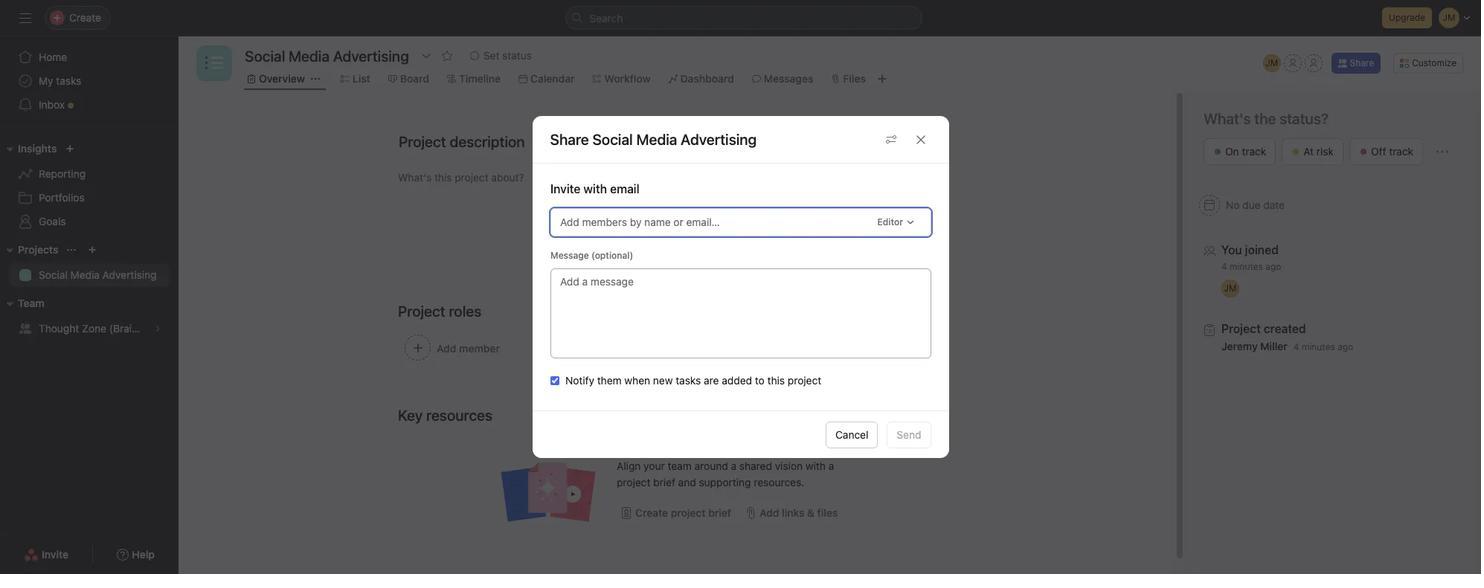 Task type: locate. For each thing, give the bounding box(es) containing it.
overview link
[[247, 71, 305, 87]]

this
[[767, 374, 785, 387]]

jm up the what's the status?
[[1266, 57, 1279, 68]]

1 vertical spatial tasks
[[676, 374, 701, 387]]

send
[[897, 428, 922, 441]]

portfolios
[[39, 191, 85, 204]]

you joined 4 minutes ago
[[1222, 243, 1282, 272]]

global element
[[0, 36, 179, 126]]

ago right miller
[[1338, 342, 1354, 353]]

1 track from the left
[[1243, 145, 1267, 158]]

jm button
[[1264, 54, 1281, 72]]

list link
[[341, 71, 371, 87]]

1 vertical spatial share
[[550, 131, 589, 148]]

off
[[1372, 145, 1387, 158]]

0 horizontal spatial share
[[550, 131, 589, 148]]

tasks inside share social media advertising dialog
[[676, 374, 701, 387]]

Project description title text field
[[389, 127, 529, 158]]

list
[[353, 72, 371, 85]]

share inside button
[[1351, 57, 1375, 68]]

1 horizontal spatial 4
[[1294, 342, 1300, 353]]

0 horizontal spatial project
[[617, 476, 651, 489]]

minutes down you joined button
[[1230, 261, 1264, 272]]

jeremy
[[1222, 340, 1258, 353]]

jm
[[1266, 57, 1279, 68], [1225, 283, 1237, 294]]

a up supporting
[[731, 460, 737, 473]]

1 horizontal spatial ago
[[1338, 342, 1354, 353]]

share inside dialog
[[550, 131, 589, 148]]

0 horizontal spatial minutes
[[1230, 261, 1264, 272]]

board
[[400, 72, 429, 85]]

project inside the align your team around a shared vision with a project brief and supporting resources.
[[617, 476, 651, 489]]

1 horizontal spatial social
[[593, 131, 633, 148]]

(brainstorm
[[109, 322, 166, 335]]

team
[[18, 297, 44, 310]]

0 vertical spatial jm
[[1266, 57, 1279, 68]]

4 inside you joined 4 minutes ago
[[1222, 261, 1228, 272]]

1 horizontal spatial share
[[1351, 57, 1375, 68]]

align
[[617, 460, 641, 473]]

1 vertical spatial project
[[617, 476, 651, 489]]

1 a from the left
[[731, 460, 737, 473]]

Add members by name or email… text field
[[560, 213, 731, 231]]

key resources
[[398, 407, 493, 424]]

thought zone (brainstorm space)
[[39, 322, 202, 335]]

1 vertical spatial ago
[[1338, 342, 1354, 353]]

0 horizontal spatial a
[[731, 460, 737, 473]]

0 horizontal spatial 4
[[1222, 261, 1228, 272]]

advertising
[[102, 269, 157, 281]]

space)
[[168, 322, 202, 335]]

add to starred image
[[441, 50, 453, 62]]

project roles
[[398, 303, 482, 320]]

1 vertical spatial 4
[[1294, 342, 1300, 353]]

list image
[[205, 54, 223, 72]]

notify them when new tasks are added to this project
[[565, 374, 822, 387]]

4
[[1222, 261, 1228, 272], [1294, 342, 1300, 353]]

0 vertical spatial 4
[[1222, 261, 1228, 272]]

0 horizontal spatial tasks
[[56, 74, 81, 87]]

0 horizontal spatial jm
[[1225, 283, 1237, 294]]

share
[[1351, 57, 1375, 68], [550, 131, 589, 148]]

insights element
[[0, 135, 179, 237]]

1 horizontal spatial project
[[671, 507, 706, 520]]

jm down you joined 4 minutes ago
[[1225, 283, 1237, 294]]

track
[[1243, 145, 1267, 158], [1390, 145, 1414, 158]]

zone
[[82, 322, 106, 335]]

1 horizontal spatial track
[[1390, 145, 1414, 158]]

0 horizontal spatial brief
[[654, 476, 676, 489]]

track right on
[[1243, 145, 1267, 158]]

project down align
[[617, 476, 651, 489]]

project inside button
[[671, 507, 706, 520]]

0 vertical spatial minutes
[[1230, 261, 1264, 272]]

invite inside share social media advertising dialog
[[550, 182, 581, 196]]

1 horizontal spatial minutes
[[1303, 342, 1336, 353]]

project right this
[[788, 374, 822, 387]]

2 track from the left
[[1390, 145, 1414, 158]]

home
[[39, 51, 67, 63]]

4 down you
[[1222, 261, 1228, 272]]

tasks inside my tasks link
[[56, 74, 81, 87]]

workflow
[[605, 72, 651, 85]]

0 vertical spatial brief
[[654, 476, 676, 489]]

project inside share social media advertising dialog
[[788, 374, 822, 387]]

1 horizontal spatial jm
[[1266, 57, 1279, 68]]

track inside button
[[1390, 145, 1414, 158]]

project permissions image
[[885, 134, 897, 146]]

0 horizontal spatial social
[[39, 269, 68, 281]]

0 vertical spatial share
[[1351, 57, 1375, 68]]

goals link
[[9, 210, 170, 234]]

media
[[70, 269, 100, 281]]

tasks
[[56, 74, 81, 87], [676, 374, 701, 387]]

dashboard link
[[669, 71, 734, 87]]

4 right miller
[[1294, 342, 1300, 353]]

minutes right miller
[[1303, 342, 1336, 353]]

risk
[[1317, 145, 1335, 158]]

1 horizontal spatial invite
[[550, 182, 581, 196]]

track inside button
[[1243, 145, 1267, 158]]

0 vertical spatial project
[[788, 374, 822, 387]]

tasks left are
[[676, 374, 701, 387]]

at
[[1304, 145, 1315, 158]]

1 horizontal spatial tasks
[[676, 374, 701, 387]]

None text field
[[241, 42, 413, 69]]

miller
[[1261, 340, 1288, 353]]

calendar link
[[519, 71, 575, 87]]

thought zone (brainstorm space) link
[[9, 317, 202, 341]]

track for off track
[[1390, 145, 1414, 158]]

invite for invite with email
[[550, 182, 581, 196]]

invite inside button
[[42, 549, 69, 561]]

0 vertical spatial tasks
[[56, 74, 81, 87]]

brief down your
[[654, 476, 676, 489]]

on
[[1226, 145, 1240, 158]]

my tasks
[[39, 74, 81, 87]]

1 horizontal spatial brief
[[709, 507, 732, 520]]

create project brief
[[636, 507, 732, 520]]

hide sidebar image
[[19, 12, 31, 24]]

0 horizontal spatial ago
[[1266, 261, 1282, 272]]

0 vertical spatial social
[[593, 131, 633, 148]]

1 vertical spatial minutes
[[1303, 342, 1336, 353]]

social up the with email
[[593, 131, 633, 148]]

editor
[[878, 217, 903, 228]]

1 vertical spatial jm
[[1225, 283, 1237, 294]]

minutes inside you joined 4 minutes ago
[[1230, 261, 1264, 272]]

you joined button
[[1222, 243, 1282, 258]]

2 horizontal spatial project
[[788, 374, 822, 387]]

2 a from the left
[[829, 460, 835, 473]]

social
[[593, 131, 633, 148], [39, 269, 68, 281]]

with
[[806, 460, 826, 473]]

2 vertical spatial project
[[671, 507, 706, 520]]

ago down joined at the right of the page
[[1266, 261, 1282, 272]]

0 vertical spatial invite
[[550, 182, 581, 196]]

message (optional)
[[550, 250, 633, 261]]

0 vertical spatial ago
[[1266, 261, 1282, 272]]

0 horizontal spatial track
[[1243, 145, 1267, 158]]

ago inside the project created jeremy miller 4 minutes ago
[[1338, 342, 1354, 353]]

project created
[[1222, 322, 1307, 336]]

minutes
[[1230, 261, 1264, 272], [1303, 342, 1336, 353]]

project
[[788, 374, 822, 387], [617, 476, 651, 489], [671, 507, 706, 520]]

a right with
[[829, 460, 835, 473]]

invite
[[550, 182, 581, 196], [42, 549, 69, 561]]

tasks right my
[[56, 74, 81, 87]]

portfolios link
[[9, 186, 170, 210]]

0 horizontal spatial invite
[[42, 549, 69, 561]]

a
[[731, 460, 737, 473], [829, 460, 835, 473]]

added
[[722, 374, 752, 387]]

create project brief button
[[617, 500, 735, 527]]

media advertising
[[637, 131, 757, 148]]

cancel
[[836, 428, 869, 441]]

you
[[1222, 243, 1243, 257]]

1 horizontal spatial a
[[829, 460, 835, 473]]

track right the off
[[1390, 145, 1414, 158]]

1 vertical spatial brief
[[709, 507, 732, 520]]

project down the and
[[671, 507, 706, 520]]

social down projects
[[39, 269, 68, 281]]

to
[[755, 374, 765, 387]]

brief down supporting
[[709, 507, 732, 520]]

1 vertical spatial invite
[[42, 549, 69, 561]]

share social media advertising dialog
[[533, 116, 949, 458]]

1 vertical spatial social
[[39, 269, 68, 281]]



Task type: describe. For each thing, give the bounding box(es) containing it.
inbox
[[39, 98, 65, 111]]

messages
[[764, 72, 814, 85]]

projects button
[[0, 241, 58, 259]]

cancel button
[[826, 422, 879, 448]]

teams element
[[0, 290, 202, 344]]

invite for invite
[[42, 549, 69, 561]]

team button
[[0, 295, 44, 313]]

new
[[653, 374, 673, 387]]

insights button
[[0, 140, 57, 158]]

them
[[597, 374, 622, 387]]

board link
[[388, 71, 429, 87]]

thought
[[39, 322, 79, 335]]

invite with email
[[550, 182, 639, 196]]

Message (optional) text field
[[550, 269, 932, 359]]

home link
[[9, 45, 170, 69]]

my
[[39, 74, 53, 87]]

social inside the projects element
[[39, 269, 68, 281]]

close this dialog image
[[915, 134, 927, 146]]

the status?
[[1255, 110, 1329, 127]]

ago inside you joined 4 minutes ago
[[1266, 261, 1282, 272]]

share for share
[[1351, 57, 1375, 68]]

what's the status?
[[1204, 110, 1329, 127]]

Notify them when new tasks are added to this project checkbox
[[550, 377, 559, 386]]

insights
[[18, 142, 57, 155]]

project for align your team around a shared vision with a project brief and supporting resources.
[[617, 476, 651, 489]]

team
[[668, 460, 692, 473]]

my tasks link
[[9, 69, 170, 93]]

message
[[550, 250, 589, 261]]

overview
[[259, 72, 305, 85]]

files link
[[832, 71, 866, 87]]

and
[[679, 476, 696, 489]]

timeline link
[[447, 71, 501, 87]]

vision
[[775, 460, 803, 473]]

send button
[[888, 422, 932, 448]]

files
[[844, 72, 866, 85]]

supporting
[[699, 476, 751, 489]]

track for on track
[[1243, 145, 1267, 158]]

4 inside the project created jeremy miller 4 minutes ago
[[1294, 342, 1300, 353]]

with email
[[584, 182, 639, 196]]

goals
[[39, 215, 66, 228]]

editor button
[[871, 212, 922, 233]]

(optional)
[[591, 250, 633, 261]]

on track
[[1226, 145, 1267, 158]]

align your team around a shared vision with a project brief and supporting resources.
[[617, 460, 835, 489]]

social media advertising link
[[9, 263, 170, 287]]

invite button
[[14, 542, 78, 569]]

calendar
[[531, 72, 575, 85]]

project created jeremy miller 4 minutes ago
[[1222, 322, 1354, 353]]

dashboard
[[681, 72, 734, 85]]

upgrade button
[[1383, 7, 1433, 28]]

share button
[[1332, 53, 1382, 74]]

workflow link
[[593, 71, 651, 87]]

social inside dialog
[[593, 131, 633, 148]]

create
[[636, 507, 668, 520]]

share for share social media advertising
[[550, 131, 589, 148]]

brief inside the align your team around a shared vision with a project brief and supporting resources.
[[654, 476, 676, 489]]

timeline
[[459, 72, 501, 85]]

brief inside create project brief button
[[709, 507, 732, 520]]

around
[[695, 460, 728, 473]]

messages link
[[752, 71, 814, 87]]

reporting
[[39, 167, 86, 180]]

share social media advertising
[[550, 131, 757, 148]]

off track button
[[1350, 138, 1424, 165]]

at risk button
[[1283, 138, 1344, 165]]

are
[[704, 374, 719, 387]]

at risk
[[1304, 145, 1335, 158]]

inbox link
[[9, 93, 170, 117]]

resources.
[[754, 476, 805, 489]]

off track
[[1372, 145, 1414, 158]]

your
[[644, 460, 665, 473]]

shared
[[740, 460, 773, 473]]

project for notify them when new tasks are added to this project
[[788, 374, 822, 387]]

social media advertising
[[39, 269, 157, 281]]

what's
[[1204, 110, 1252, 127]]

jeremy miller link
[[1222, 340, 1288, 353]]

minutes inside the project created jeremy miller 4 minutes ago
[[1303, 342, 1336, 353]]

on track button
[[1204, 138, 1277, 165]]

jm inside jm button
[[1266, 57, 1279, 68]]

projects
[[18, 243, 58, 256]]

reporting link
[[9, 162, 170, 186]]

upgrade
[[1390, 12, 1426, 23]]

when
[[624, 374, 650, 387]]

notify
[[565, 374, 594, 387]]

projects element
[[0, 237, 179, 290]]



Task type: vqa. For each thing, say whether or not it's contained in the screenshot.
Free at the right top of page
no



